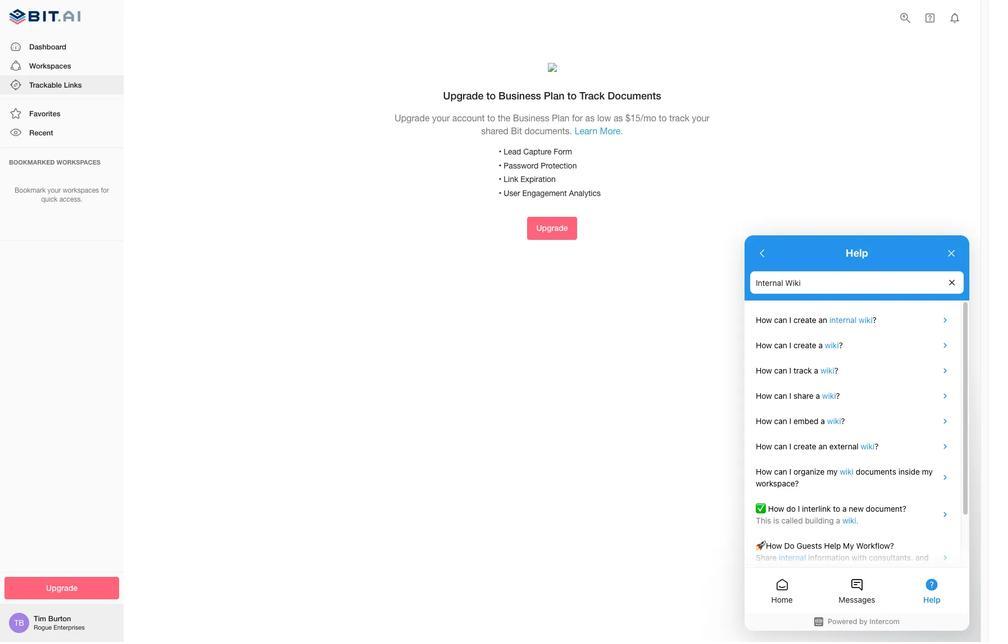Task type: locate. For each thing, give the bounding box(es) containing it.
dashboard button
[[0, 37, 124, 56]]

1 horizontal spatial your
[[432, 113, 450, 123]]

0 horizontal spatial your
[[48, 186, 61, 194]]

1 horizontal spatial for
[[572, 113, 583, 123]]

upgrade
[[443, 89, 484, 102], [395, 113, 430, 123], [536, 223, 568, 233], [46, 583, 78, 593]]

your left account
[[432, 113, 450, 123]]

burton
[[48, 614, 71, 623]]

1 vertical spatial for
[[101, 186, 109, 194]]

upgrade your account to the business plan for as low as $15/mo to track your shared bit documents.
[[395, 113, 710, 136]]

1 vertical spatial upgrade button
[[4, 577, 119, 600]]

learn more. link
[[575, 126, 623, 136]]

rogue
[[34, 625, 52, 631]]

shared
[[481, 126, 509, 136]]

your up quick
[[48, 186, 61, 194]]

analytics
[[569, 189, 601, 198]]

tb
[[14, 619, 24, 628]]

account
[[452, 113, 485, 123]]

capture
[[523, 147, 552, 156]]

0 vertical spatial for
[[572, 113, 583, 123]]

0 vertical spatial upgrade button
[[527, 217, 577, 240]]

low
[[597, 113, 611, 123]]

0 horizontal spatial for
[[101, 186, 109, 194]]

business up the at right top
[[499, 89, 541, 102]]

to
[[486, 89, 496, 102], [567, 89, 577, 102], [487, 113, 495, 123], [659, 113, 667, 123]]

plan up upgrade your account to the business plan for as low as $15/mo to track your shared bit documents.
[[544, 89, 565, 102]]

quick
[[41, 196, 58, 204]]

0 horizontal spatial upgrade button
[[4, 577, 119, 600]]

enterprises
[[54, 625, 85, 631]]

bookmarked
[[9, 158, 55, 166]]

plan up documents.
[[552, 113, 570, 123]]

• left link
[[499, 175, 502, 184]]

plan
[[544, 89, 565, 102], [552, 113, 570, 123]]

• left 'lead'
[[499, 147, 502, 156]]

upgrade button up burton
[[4, 577, 119, 600]]

1 horizontal spatial as
[[614, 113, 623, 123]]

documents
[[608, 89, 661, 102]]

•
[[499, 147, 502, 156], [499, 161, 502, 170], [499, 175, 502, 184], [499, 189, 502, 198]]

business
[[499, 89, 541, 102], [513, 113, 549, 123]]

0 vertical spatial business
[[499, 89, 541, 102]]

favorites
[[29, 109, 60, 118]]

upgrade button down the engagement at the top right of the page
[[527, 217, 577, 240]]

your right track
[[692, 113, 710, 123]]

business up bit
[[513, 113, 549, 123]]

password
[[504, 161, 539, 170]]

workspaces button
[[0, 56, 124, 75]]

as right the 'low'
[[614, 113, 623, 123]]

your for for
[[48, 186, 61, 194]]

1 as from the left
[[585, 113, 595, 123]]

workspaces
[[29, 61, 71, 70]]

upgrade button
[[527, 217, 577, 240], [4, 577, 119, 600]]

learn
[[575, 126, 598, 136]]

as
[[585, 113, 595, 123], [614, 113, 623, 123]]

• left password
[[499, 161, 502, 170]]

access.
[[59, 196, 83, 204]]

1 horizontal spatial upgrade button
[[527, 217, 577, 240]]

expiration
[[521, 175, 556, 184]]

0 horizontal spatial as
[[585, 113, 595, 123]]

for
[[572, 113, 583, 123], [101, 186, 109, 194]]

the
[[498, 113, 511, 123]]

1 vertical spatial business
[[513, 113, 549, 123]]

1 vertical spatial plan
[[552, 113, 570, 123]]

dialog
[[745, 236, 970, 631]]

2 • from the top
[[499, 161, 502, 170]]

your
[[432, 113, 450, 123], [692, 113, 710, 123], [48, 186, 61, 194]]

workspaces
[[57, 158, 101, 166]]

protection
[[541, 161, 577, 170]]

for right workspaces
[[101, 186, 109, 194]]

for inside upgrade your account to the business plan for as low as $15/mo to track your shared bit documents.
[[572, 113, 583, 123]]

your inside bookmark your workspaces for quick access.
[[48, 186, 61, 194]]

as up learn
[[585, 113, 595, 123]]

• left user
[[499, 189, 502, 198]]

for up learn
[[572, 113, 583, 123]]

lead
[[504, 147, 521, 156]]



Task type: describe. For each thing, give the bounding box(es) containing it.
4 • from the top
[[499, 189, 502, 198]]

track
[[669, 113, 690, 123]]

links
[[64, 80, 82, 89]]

0 vertical spatial plan
[[544, 89, 565, 102]]

your for to
[[432, 113, 450, 123]]

2 as from the left
[[614, 113, 623, 123]]

bookmark your workspaces for quick access.
[[15, 186, 109, 204]]

for inside bookmark your workspaces for quick access.
[[101, 186, 109, 194]]

1 • from the top
[[499, 147, 502, 156]]

user
[[504, 189, 520, 198]]

link
[[504, 175, 518, 184]]

3 • from the top
[[499, 175, 502, 184]]

track
[[580, 89, 605, 102]]

recent
[[29, 128, 53, 137]]

trackable
[[29, 80, 62, 89]]

• lead capture form • password protection • link expiration • user engagement analytics
[[499, 147, 601, 198]]

upgrade to business plan to track documents
[[443, 89, 661, 102]]

trackable links
[[29, 80, 82, 89]]

$15/mo
[[626, 113, 656, 123]]

dashboard
[[29, 42, 66, 51]]

2 horizontal spatial your
[[692, 113, 710, 123]]

trackable links button
[[0, 75, 124, 95]]

form
[[554, 147, 572, 156]]

bit
[[511, 126, 522, 136]]

workspaces
[[63, 186, 99, 194]]

bookmark
[[15, 186, 46, 194]]

favorites button
[[0, 104, 124, 123]]

more.
[[600, 126, 623, 136]]

business inside upgrade your account to the business plan for as low as $15/mo to track your shared bit documents.
[[513, 113, 549, 123]]

learn more.
[[575, 126, 623, 136]]

recent button
[[0, 123, 124, 143]]

plan inside upgrade your account to the business plan for as low as $15/mo to track your shared bit documents.
[[552, 113, 570, 123]]

bookmarked workspaces
[[9, 158, 101, 166]]

engagement
[[522, 189, 567, 198]]

documents.
[[525, 126, 572, 136]]

tim burton rogue enterprises
[[34, 614, 85, 631]]

upgrade inside upgrade your account to the business plan for as low as $15/mo to track your shared bit documents.
[[395, 113, 430, 123]]

tim
[[34, 614, 46, 623]]



Task type: vqa. For each thing, say whether or not it's contained in the screenshot.
'Document'
no



